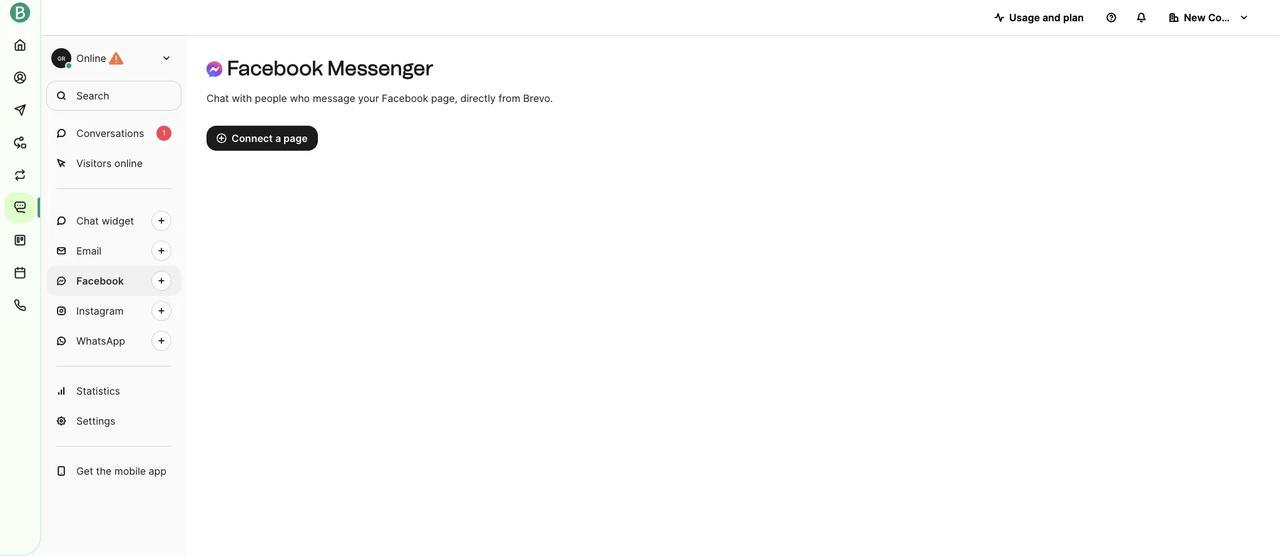 Task type: vqa. For each thing, say whether or not it's contained in the screenshot.
Email
yes



Task type: describe. For each thing, give the bounding box(es) containing it.
company
[[1209, 11, 1255, 24]]

page,
[[431, 92, 458, 105]]

visitors online
[[76, 157, 143, 170]]

settings link
[[46, 406, 182, 436]]

facebook image
[[207, 61, 223, 77]]

online
[[114, 157, 143, 170]]

statistics link
[[46, 376, 182, 406]]

new
[[1185, 11, 1206, 24]]

1 vertical spatial facebook
[[382, 92, 429, 105]]

the
[[96, 465, 112, 478]]

mobile
[[114, 465, 146, 478]]

directly
[[461, 92, 496, 105]]

usage and plan
[[1010, 11, 1084, 24]]

facebook link
[[46, 266, 182, 296]]

who
[[290, 92, 310, 105]]

gr
[[57, 55, 65, 62]]

brevo.
[[523, 92, 553, 105]]

connect
[[232, 132, 273, 145]]

email
[[76, 245, 101, 257]]

connect a page link
[[207, 126, 318, 151]]

new company button
[[1160, 5, 1260, 30]]

app
[[149, 465, 167, 478]]

facebook messenger
[[227, 56, 434, 80]]

plan
[[1064, 11, 1084, 24]]

chat for chat with people who message your facebook page, directly from brevo.
[[207, 92, 229, 105]]

people
[[255, 92, 287, 105]]

new company
[[1185, 11, 1255, 24]]

instagram
[[76, 305, 124, 317]]

search link
[[46, 81, 182, 111]]

and
[[1043, 11, 1061, 24]]



Task type: locate. For each thing, give the bounding box(es) containing it.
1 horizontal spatial chat
[[207, 92, 229, 105]]

chat for chat widget
[[76, 215, 99, 227]]

connect a page
[[232, 132, 308, 145]]

1
[[162, 128, 166, 138]]

settings
[[76, 415, 115, 428]]

facebook up people
[[227, 56, 323, 80]]

online
[[76, 52, 106, 64]]

usage and plan button
[[985, 5, 1094, 30]]

1 vertical spatial chat
[[76, 215, 99, 227]]

0 horizontal spatial facebook
[[76, 275, 124, 287]]

with
[[232, 92, 252, 105]]

chat up email
[[76, 215, 99, 227]]

a
[[275, 132, 281, 145]]

search
[[76, 90, 109, 102]]

0 vertical spatial facebook
[[227, 56, 323, 80]]

instagram link
[[46, 296, 182, 326]]

facebook inside facebook link
[[76, 275, 124, 287]]

messenger
[[328, 56, 434, 80]]

chat left with
[[207, 92, 229, 105]]

get the mobile app
[[76, 465, 167, 478]]

0 vertical spatial chat
[[207, 92, 229, 105]]

facebook for facebook
[[76, 275, 124, 287]]

widget
[[102, 215, 134, 227]]

from
[[499, 92, 521, 105]]

facebook
[[227, 56, 323, 80], [382, 92, 429, 105], [76, 275, 124, 287]]

0 horizontal spatial chat
[[76, 215, 99, 227]]

chat widget
[[76, 215, 134, 227]]

whatsapp link
[[46, 326, 182, 356]]

2 horizontal spatial facebook
[[382, 92, 429, 105]]

conversations
[[76, 127, 144, 140]]

2 vertical spatial facebook
[[76, 275, 124, 287]]

chat widget link
[[46, 206, 182, 236]]

usage
[[1010, 11, 1041, 24]]

1 horizontal spatial facebook
[[227, 56, 323, 80]]

chat with people who message your facebook page, directly from brevo.
[[207, 92, 553, 105]]

statistics
[[76, 385, 120, 398]]

email link
[[46, 236, 182, 266]]

get the mobile app link
[[46, 456, 182, 487]]

your
[[358, 92, 379, 105]]

visitors online link
[[46, 148, 182, 178]]

facebook for facebook messenger
[[227, 56, 323, 80]]

message
[[313, 92, 355, 105]]

facebook right your
[[382, 92, 429, 105]]

chat
[[207, 92, 229, 105], [76, 215, 99, 227]]

get
[[76, 465, 93, 478]]

whatsapp
[[76, 335, 125, 348]]

visitors
[[76, 157, 112, 170]]

facebook up 'instagram'
[[76, 275, 124, 287]]

page
[[284, 132, 308, 145]]



